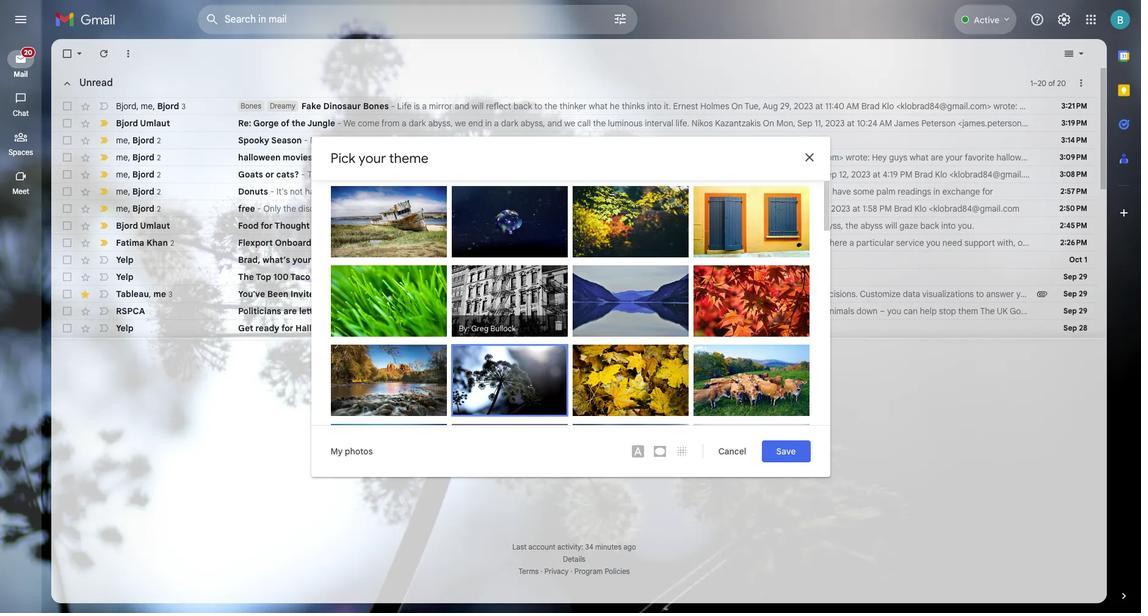 Task type: locate. For each thing, give the bounding box(es) containing it.
2 gaze from the left
[[900, 221, 919, 232]]

tell
[[478, 306, 490, 317]]

3 sep 29 from the top
[[1064, 307, 1088, 316]]

1 vertical spatial or
[[1018, 238, 1027, 249]]

were right with,
[[1029, 238, 1048, 249]]

sep up horror.
[[500, 135, 515, 146]]

are right life
[[386, 203, 399, 214]]

2 not important switch from the top
[[98, 254, 110, 266]]

1 horizontal spatial will
[[885, 221, 898, 232]]

1 me , bjord 2 from the top
[[116, 135, 161, 146]]

0 vertical spatial 29
[[1079, 272, 1088, 282]]

should down doyle at the top of page
[[554, 169, 580, 180]]

1 just from the left
[[632, 238, 646, 249]]

mail heading
[[0, 70, 42, 79]]

1 letting from the left
[[299, 306, 326, 317]]

2 important according to google magic. switch from the top
[[98, 237, 110, 249]]

5 not important switch from the top
[[98, 305, 110, 318]]

1 vertical spatial sep 29
[[1064, 290, 1088, 299]]

is
[[414, 101, 420, 112], [422, 135, 428, 146], [371, 152, 377, 163], [462, 152, 468, 163]]

2 vertical spatial with
[[501, 323, 517, 334]]

me for halloween movies
[[116, 152, 128, 163]]

sep up have
[[822, 169, 837, 180]]

1 vertical spatial cucamonga
[[626, 323, 673, 334]]

yelp.
[[591, 255, 609, 266]]

2 animals from the left
[[825, 306, 855, 317]]

your left favorite
[[946, 152, 963, 163]]

1 horizontal spatial next
[[448, 255, 465, 266]]

1 horizontal spatial halloween
[[997, 152, 1036, 163]]

3:19 pm
[[1062, 119, 1088, 128]]

3 important mainly because it was sent directly to you. switch from the top
[[98, 151, 110, 164]]

unread button
[[55, 71, 118, 96]]

9 row from the top
[[51, 235, 1098, 252]]

4 important mainly because it was sent directly to you. switch from the top
[[98, 169, 110, 181]]

am right 11:40
[[847, 101, 860, 112]]

7 ͏͏ from the left
[[810, 272, 812, 283]]

0 vertical spatial james
[[894, 118, 920, 129]]

1 20 from the left
[[1038, 78, 1047, 88]]

1 animals from the left
[[328, 306, 360, 317]]

1 bjord umlaut from the top
[[116, 118, 170, 129]]

2:45 pm
[[1060, 221, 1088, 230]]

6 important mainly because it was sent directly to you. switch from the top
[[98, 203, 110, 215]]

dark up stapp
[[409, 118, 426, 129]]

wed,
[[518, 186, 538, 197], [781, 203, 800, 214]]

1 horizontal spatial ·
[[571, 567, 573, 577]]

hey left guys on the right top of the page
[[872, 152, 887, 163]]

0 vertical spatial i
[[1074, 169, 1076, 180]]

2 yelp from the top
[[116, 272, 134, 283]]

your inside alert dialog
[[359, 150, 386, 166]]

2023 up some
[[852, 169, 871, 180]]

row
[[51, 98, 1138, 115], [51, 115, 1119, 132], [51, 132, 1098, 149], [51, 149, 1098, 166], [51, 166, 1098, 183], [51, 183, 1098, 200], [51, 200, 1098, 217], [51, 217, 1098, 235], [51, 235, 1098, 252], [51, 252, 1098, 269], [51, 269, 1098, 286], [51, 286, 1142, 303], [51, 303, 1142, 320], [51, 320, 1098, 337], [51, 337, 1098, 354]]

by: up by: zermatt2 option
[[460, 413, 471, 423]]

to
[[535, 101, 543, 112], [336, 135, 344, 146], [446, 169, 454, 180], [575, 203, 583, 214], [462, 221, 469, 232], [679, 238, 687, 249], [322, 289, 331, 300], [524, 289, 532, 300], [763, 289, 771, 300], [977, 289, 984, 300], [468, 306, 476, 317]]

your
[[514, 306, 531, 317]]

gb right 0.13
[[539, 424, 550, 435]]

by: greg bullock option
[[452, 186, 568, 267], [452, 265, 568, 337], [573, 265, 689, 346], [452, 345, 568, 424]]

by: romain guy
[[701, 256, 755, 265], [338, 335, 392, 345], [701, 335, 755, 345], [338, 414, 392, 424]]

just left wanted
[[632, 238, 646, 249]]

6 not important switch from the top
[[98, 323, 110, 335]]

toggle split pane mode image
[[1063, 48, 1076, 60]]

2
[[157, 136, 161, 145], [157, 153, 161, 162], [157, 170, 161, 179], [157, 187, 161, 196], [157, 204, 161, 213], [170, 239, 174, 248]]

0 vertical spatial should
[[554, 169, 580, 180]]

1 horizontal spatial 3
[[182, 102, 186, 111]]

rspca down the you've been invited to tableau cloud - james peterson has invited you to join the tableau site, hcc!$8sh#dkhmc. interact with data to inform your decisions. customize data visualizations to answer your questions. share discoverie
[[684, 306, 711, 317]]

abyss,
[[428, 118, 453, 129], [521, 118, 545, 129], [819, 221, 844, 232]]

1 horizontal spatial we
[[565, 118, 576, 129]]

navigation
[[0, 39, 43, 614]]

your up "cannot"
[[359, 150, 386, 166]]

i
[[1074, 169, 1076, 180], [829, 186, 831, 197], [628, 238, 630, 249]]

cucamonga up the you've been invited to tableau cloud - james peterson has invited you to join the tableau site, hcc!$8sh#dkhmc. interact with data to inform your decisions. customize data visualizations to answer your questions. share discoverie
[[654, 272, 701, 283]]

– up thanks
[[1034, 78, 1038, 88]]

2023 right 11,
[[826, 118, 845, 129]]

3 ͏͏ from the left
[[745, 272, 747, 283]]

filled
[[566, 272, 585, 283]]

sep left 11,
[[798, 118, 813, 129]]

1 horizontal spatial politicians
[[743, 306, 782, 317]]

0 horizontal spatial 20
[[1038, 78, 1047, 88]]

0 vertical spatial or
[[265, 169, 274, 180]]

can left stop
[[904, 306, 918, 317]]

2 horizontal spatial tableau
[[565, 289, 596, 300]]

save
[[564, 306, 582, 317]]

0 vertical spatial with
[[573, 255, 589, 266]]

1 horizontal spatial aug
[[1123, 101, 1138, 112]]

5 important mainly because it was sent directly to you. switch from the top
[[98, 186, 110, 198]]

1 horizontal spatial hey
[[872, 152, 887, 163]]

the left tip.
[[1063, 101, 1076, 112]]

got.
[[488, 186, 503, 197]]

is
[[818, 238, 825, 249]]

you
[[765, 135, 779, 146], [354, 186, 368, 197], [428, 203, 442, 214], [515, 203, 529, 214], [703, 221, 717, 232], [737, 238, 751, 249], [927, 238, 941, 249], [1050, 238, 1064, 249], [508, 289, 522, 300], [888, 306, 902, 317]]

re: gorge of the jungle - we come from a dark abyss, we end in a dark abyss, and we call the luminous interval life. nikos kazantzakis on mon, sep 11, 2023 at 10:24 am james peterson <james.peterson1902@gmail.com> wrote:
[[238, 118, 1119, 129]]

1 horizontal spatial or
[[1018, 238, 1027, 249]]

2 rspca from the left
[[684, 306, 711, 317]]

politicians up ready
[[238, 306, 281, 317]]

what right clarify on the right of page
[[715, 238, 734, 249]]

0 horizontal spatial were
[[753, 238, 772, 249]]

no
[[380, 152, 389, 163], [470, 152, 480, 163]]

5 ͏͏ from the left
[[777, 272, 780, 283]]

1 them from the left
[[492, 306, 512, 317]]

, for free
[[128, 203, 130, 214]]

dark down reflect on the top
[[501, 118, 519, 129]]

0 horizontal spatial dark
[[409, 118, 426, 129]]

important according to google magic. switch
[[98, 220, 110, 232], [98, 237, 110, 249]]

we
[[455, 118, 466, 129], [565, 118, 576, 129]]

15 down discoverie
[[1112, 306, 1120, 317]]

from
[[382, 118, 400, 129]]

last account activity: 34 minutes ago details terms · privacy · program policies
[[513, 543, 636, 577]]

2 umlaut from the top
[[140, 221, 170, 232]]

2 politicians from the left
[[743, 306, 782, 317]]

main content
[[51, 39, 1142, 614]]

help left stop
[[920, 306, 937, 317]]

1 vertical spatial with
[[725, 289, 741, 300]]

1
[[1031, 78, 1034, 88], [1085, 255, 1088, 264]]

- left life
[[391, 101, 395, 112]]

its
[[1132, 306, 1142, 317]]

0 horizontal spatial gaze
[[719, 221, 738, 232]]

dropped
[[1076, 306, 1110, 317]]

0 vertical spatial wed,
[[518, 186, 538, 197]]

- right 👻 image
[[354, 323, 358, 334]]

bjord
[[116, 100, 136, 111], [157, 100, 179, 111], [116, 118, 138, 129], [132, 135, 154, 146], [132, 152, 154, 163], [132, 169, 154, 180], [132, 186, 154, 197], [132, 203, 154, 214], [116, 221, 138, 232]]

14 row from the top
[[51, 320, 1098, 337]]

1 vertical spatial rancho
[[595, 323, 624, 334]]

yelp down tableau , me 3
[[116, 323, 134, 334]]

1 gb from the left
[[539, 424, 550, 435]]

settings image
[[1057, 12, 1072, 27]]

sep left 28
[[1064, 324, 1078, 333]]

site,
[[598, 289, 614, 300]]

bones
[[363, 101, 389, 112], [241, 101, 261, 111]]

will
[[472, 101, 484, 112], [885, 221, 898, 232]]

yelp for get
[[116, 323, 134, 334]]

hey
[[872, 152, 887, 163], [795, 186, 810, 197]]

- left "for"
[[304, 135, 308, 146]]

10 row from the top
[[51, 252, 1098, 269]]

pick your theme
[[331, 150, 429, 166]]

there down the come? at the left of page
[[348, 152, 369, 163]]

sat,
[[1106, 101, 1121, 112]]

important mainly because it was sent directly to you. switch
[[98, 117, 110, 129], [98, 134, 110, 147], [98, 151, 110, 164], [98, 169, 110, 181], [98, 186, 110, 198], [98, 203, 110, 215]]

thinker
[[560, 101, 587, 112]]

navigation containing mail
[[0, 39, 43, 614]]

2 29 from the top
[[1079, 290, 1088, 299]]

has up "sep 28"
[[1060, 306, 1074, 317]]

row down thinker
[[51, 115, 1119, 132]]

with right sight
[[501, 323, 517, 334]]

1 horizontal spatial abyss,
[[521, 118, 545, 129]]

0 vertical spatial that
[[430, 135, 446, 146]]

readings
[[898, 186, 932, 197]]

by: zermatt2 option
[[452, 424, 568, 496]]

0 vertical spatial back
[[514, 101, 532, 112]]

we for we come from a dark abyss, we end in a dark abyss, and we call the luminous interval life. nikos kazantzakis on mon, sep 11, 2023 at 10:24 am james peterson <james.peterson1902@gmail.com> wrote:
[[344, 118, 356, 129]]

row containing fatima khan
[[51, 235, 1098, 252]]

by: up used
[[580, 414, 591, 424]]

what down who at left top
[[333, 186, 352, 197]]

row up slave
[[51, 183, 1098, 200]]

were down enough
[[753, 238, 772, 249]]

rspca down tableau , me 3
[[116, 306, 145, 317]]

are up see
[[445, 203, 457, 214]]

see
[[445, 221, 459, 232]]

1 horizontal spatial we
[[394, 306, 406, 317]]

1 important according to google magic. switch from the top
[[98, 220, 110, 232]]

1 down from the left
[[363, 306, 385, 317]]

where there is no imagination there is no horror. arthur conan doyle on tue, sep 12, 2023 at 2:50 pm brad klo <klobrad84@gmail.com> wrote: hey guys what are your favorite halloween movies?
[[321, 152, 1070, 163]]

me for goats or cats?
[[116, 169, 128, 180]]

i down the become
[[628, 238, 630, 249]]

1 important mainly because it was sent directly to you. switch from the top
[[98, 117, 110, 129]]

by: grzegorz głowaty option
[[331, 186, 447, 267], [573, 186, 689, 267], [573, 345, 689, 425]]

sep 28
[[1064, 324, 1088, 333]]

seller
[[526, 238, 548, 249]]

1 vertical spatial need
[[408, 306, 428, 317]]

that right "it"
[[479, 221, 495, 232]]

0 horizontal spatial am
[[847, 101, 860, 112]]

for.
[[804, 238, 816, 249]]

pick your theme alert dialog
[[311, 137, 830, 496]]

1 horizontal spatial were
[[1029, 238, 1048, 249]]

clarify
[[689, 238, 713, 249]]

we for we need your help to tell them your actions save animals' lives view online rspca donate politicians are letting animals down – you can help stop them the uk government has dropped 15 of its 
[[394, 306, 406, 317]]

2 sep 29 from the top
[[1064, 290, 1088, 299]]

0 horizontal spatial down
[[363, 306, 385, 317]]

0 vertical spatial 13,
[[557, 186, 567, 197]]

- left it's at the top
[[270, 186, 274, 197]]

greg down - make your house a frightening sight with the help of a pro in rancho cucamonga ͏ ͏ ͏ ͏ ͏ ͏ ͏ ͏ ͏ ͏ ͏ ͏ ͏ ͏ ͏ ͏ ͏ ͏ ͏ ͏ ͏ ͏ ͏ ͏ ͏ ͏ ͏ ͏ ͏ ͏ ͏ ͏ ͏ ͏ ͏ ͏ ͏ ͏ ͏ ͏ ͏ ͏ ͏ ͏ ͏ ͏ ͏ ͏ ͏ ͏ ͏ ͏ ͏ ͏ ͏ ͏ ͏ ͏ ͏ ͏ ͏
[[593, 335, 610, 345]]

into left it.
[[647, 101, 662, 112]]

important according to google magic. switch for flexport onboarding call
[[98, 237, 110, 249]]

by: grzegorz głowaty up used
[[580, 414, 656, 424]]

1 horizontal spatial rspca
[[684, 306, 711, 317]]

0 horizontal spatial 3
[[169, 290, 173, 299]]

need up house
[[408, 306, 428, 317]]

1 horizontal spatial tableau
[[332, 289, 365, 300]]

1 dark from the left
[[409, 118, 426, 129]]

0 horizontal spatial will
[[472, 101, 484, 112]]

by: left the terry
[[701, 414, 712, 424]]

oct 1
[[1070, 255, 1088, 264]]

1 vertical spatial we
[[394, 306, 406, 317]]

0 vertical spatial am
[[847, 101, 860, 112]]

to left thinker
[[535, 101, 543, 112]]

back up service
[[921, 221, 940, 232]]

28
[[1079, 324, 1088, 333]]

2 bjord umlaut from the top
[[116, 221, 170, 232]]

cucamonga
[[654, 272, 701, 283], [626, 323, 673, 334]]

my photos button
[[321, 441, 383, 463]]

cucamonga down view
[[626, 323, 673, 334]]

1 ͏͏ from the left
[[712, 272, 714, 283]]

tableau down here on the left of page
[[332, 289, 365, 300]]

2 important mainly because it was sent directly to you. switch from the top
[[98, 134, 110, 147]]

2 down from the left
[[857, 306, 878, 317]]

4 me , bjord 2 from the top
[[116, 186, 161, 197]]

20
[[1038, 78, 1047, 88], [1058, 78, 1067, 88]]

1 horizontal spatial has
[[1060, 306, 1074, 317]]

me for spooky season
[[116, 135, 128, 146]]

0 horizontal spatial 12,
[[517, 135, 527, 146]]

, for goats or cats?
[[128, 169, 130, 180]]

8 ͏͏ from the left
[[821, 272, 823, 283]]

2 ͏͏ from the left
[[723, 272, 725, 283]]

0 horizontal spatial 1
[[1031, 78, 1034, 88]]

me
[[141, 100, 153, 111], [116, 135, 128, 146], [116, 152, 128, 163], [116, 169, 128, 180], [116, 186, 128, 197], [116, 203, 128, 214], [153, 289, 166, 300]]

important mainly because it was sent directly to you. switch for donuts - it's not having what you want, it's wanting what you've got. on wed, sep 13, 2023 at 12:36 pm brad klo <klobrad84@gmail.com> wrote: hey can i have some palm readings in exchange for
[[98, 186, 110, 198]]

customize
[[860, 289, 901, 300]]

1 aug from the left
[[763, 101, 778, 112]]

to left "it"
[[462, 221, 469, 232]]

0 vertical spatial important according to google magic. switch
[[98, 220, 110, 232]]

by: grzegorz głowaty up - check out the list and find your next tortilla-filled dream in rancho cucamonga ͏ ͏ ͏ ͏ ͏ ͏͏ ͏ ͏ ͏ ͏ ͏͏ ͏ ͏ ͏ ͏ ͏ ͏ ͏ ͏ ͏ ͏͏ ͏ ͏ ͏ ͏ ͏͏ ͏ ͏ ͏ ͏ ͏ ͏ ͏ ͏ ͏ ͏͏ ͏ ͏ ͏ ͏ ͏͏ ͏ ͏ ͏ ͏ ͏ ͏ ͏ ͏ ͏ ͏͏ ͏ ͏ ͏ ͏ ͏͏ ͏
[[580, 256, 656, 265]]

by: down 👻 image
[[338, 335, 349, 345]]

1 horizontal spatial peterson
[[922, 118, 956, 129]]

need
[[943, 238, 963, 249], [408, 306, 428, 317]]

we down dinosaur at the top
[[344, 118, 356, 129]]

are down inform
[[784, 306, 797, 317]]

with up donate
[[725, 289, 741, 300]]

0 horizontal spatial peterson
[[428, 289, 462, 300]]

1 horizontal spatial wed,
[[781, 203, 800, 214]]

who
[[333, 169, 350, 180]]

by: mike cleron option
[[694, 424, 810, 496]]

100
[[274, 272, 289, 283]]

1 vertical spatial 29
[[1079, 290, 1088, 299]]

tab list
[[1107, 39, 1142, 570]]

1 flexport from the left
[[238, 238, 273, 249]]

refresh image
[[98, 48, 110, 60]]

5 row from the top
[[51, 166, 1098, 183]]

romain down donate
[[714, 335, 739, 345]]

12 row from the top
[[51, 286, 1142, 303]]

· right "terms" link
[[541, 567, 543, 577]]

1 horizontal spatial 1
[[1085, 255, 1088, 264]]

3 not important switch from the top
[[98, 271, 110, 283]]

0 vertical spatial hey
[[872, 152, 887, 163]]

data left inform
[[743, 289, 761, 300]]

0 horizontal spatial abyss,
[[428, 118, 453, 129]]

1 halloween from the left
[[238, 152, 281, 163]]

11,
[[815, 118, 824, 129]]

next down plumber,
[[518, 272, 535, 283]]

fatima
[[116, 237, 144, 248]]

<james.peterson1902@gmail.com>
[[958, 118, 1093, 129]]

1 data from the left
[[743, 289, 761, 300]]

1 vertical spatial bjord umlaut
[[116, 221, 170, 232]]

mail
[[14, 70, 28, 79]]

at left 2:50
[[670, 152, 678, 163]]

at left 1:58 at the right top
[[853, 203, 861, 214]]

selected
[[595, 370, 633, 382]]

answer
[[987, 289, 1015, 300]]

pro
[[570, 323, 584, 334]]

1 sep 29 from the top
[[1064, 272, 1088, 282]]

and
[[455, 101, 470, 112], [548, 118, 562, 129], [633, 203, 648, 214], [611, 238, 626, 249], [534, 255, 549, 266], [464, 272, 479, 283]]

halloween movies
[[238, 152, 313, 163]]

0 vertical spatial 15
[[1112, 306, 1120, 317]]

0 vertical spatial bjord umlaut
[[116, 118, 170, 129]]

29 up dropped
[[1079, 290, 1088, 299]]

not right it's at the top
[[290, 186, 303, 197]]

1 vertical spatial 12,
[[636, 152, 646, 163]]

1 horizontal spatial animals
[[825, 306, 855, 317]]

3 29 from the top
[[1079, 307, 1088, 316]]

abyss, down mirror
[[428, 118, 453, 129]]

2 no from the left
[[470, 152, 480, 163]]

6 row from the top
[[51, 183, 1098, 200]]

oct
[[1070, 255, 1083, 264]]

signed
[[419, 238, 445, 249]]

0 vertical spatial –
[[1034, 78, 1038, 88]]

0 horizontal spatial no
[[380, 152, 389, 163]]

not important switch
[[98, 100, 110, 112], [98, 254, 110, 266], [98, 271, 110, 283], [98, 288, 110, 301], [98, 305, 110, 318], [98, 323, 110, 335]]

0 vertical spatial can
[[812, 186, 826, 197]]

4 ͏͏ from the left
[[755, 272, 758, 283]]

20 up 3:21 pm
[[1058, 78, 1067, 88]]

has left invited
[[464, 289, 478, 300]]

- down disciplined
[[312, 221, 316, 232]]

8 row from the top
[[51, 217, 1098, 235]]

2 aug from the left
[[1123, 101, 1138, 112]]

row down pro
[[51, 337, 1098, 354]]

account,
[[575, 238, 609, 249]]

by: romain guy option
[[694, 186, 810, 267], [331, 265, 447, 346], [694, 265, 810, 346], [331, 345, 447, 425], [573, 424, 689, 496]]

spaces
[[8, 148, 33, 157]]

he left thinks
[[610, 101, 620, 112]]

0 vertical spatial yelp
[[116, 255, 134, 266]]

painter,
[[467, 255, 496, 266]]

to right slave
[[575, 203, 583, 214]]

4 not important switch from the top
[[98, 288, 110, 301]]

are
[[751, 135, 763, 146], [931, 152, 944, 163], [386, 203, 399, 214], [445, 203, 457, 214], [531, 203, 544, 214], [339, 272, 352, 283], [284, 306, 297, 317], [784, 306, 797, 317]]

make
[[360, 323, 381, 334]]

klo up friedrich on the top
[[735, 152, 747, 163]]

3 yelp from the top
[[116, 323, 134, 334]]

bjord umlaut for food for thought
[[116, 221, 170, 232]]

1 horizontal spatial 20
[[1058, 78, 1067, 88]]

fake
[[302, 101, 321, 112]]

2 them from the left
[[959, 306, 979, 317]]

details link
[[563, 555, 586, 564]]

james down check
[[400, 289, 426, 300]]

, for donuts
[[128, 186, 130, 197]]

13 row from the top
[[51, 303, 1142, 320]]

season
[[271, 135, 302, 146]]

0 horizontal spatial halloween
[[238, 152, 281, 163]]

1:38
[[561, 135, 575, 146]]

0 vertical spatial he
[[610, 101, 620, 112]]

1 horizontal spatial letting
[[799, 306, 823, 317]]

2 vertical spatial yelp
[[116, 323, 134, 334]]

1 horizontal spatial gaze
[[900, 221, 919, 232]]

advanced search options image
[[608, 7, 633, 31]]

hey up an
[[795, 186, 810, 197]]

at left 1:38
[[551, 135, 559, 146]]

not important switch for brad, what's your home's next project?
[[98, 254, 110, 266]]

1 row from the top
[[51, 98, 1138, 115]]

gaze left long at the top of the page
[[719, 221, 738, 232]]

2 · from the left
[[571, 567, 573, 577]]

you right 'if' on the top right of the page
[[703, 221, 717, 232]]

0 horizontal spatial help
[[449, 306, 466, 317]]

2023
[[794, 101, 814, 112], [826, 118, 845, 129], [529, 135, 549, 146], [649, 152, 668, 163], [852, 169, 871, 180], [569, 186, 588, 197], [831, 203, 851, 214]]

1 we from the left
[[455, 118, 466, 129]]

3 me , bjord 2 from the top
[[116, 169, 161, 180]]

👻 image
[[341, 324, 352, 335]]

no down scott
[[380, 152, 389, 163]]

1 horizontal spatial data
[[903, 289, 921, 300]]

government
[[1010, 306, 1058, 317]]

unread tab panel
[[51, 68, 1142, 440]]

grzegorz up used
[[593, 414, 625, 424]]

0 horizontal spatial need
[[408, 306, 428, 317]]

james up guys on the right top of the page
[[894, 118, 920, 129]]

me , bjord 2 for goats
[[116, 169, 161, 180]]

głowaty down flexport onboarding call - hey, you recently signed up for your flexport seller portal account, and i just wanted to clarify what you were looking for. is there a particular service you need support with, or were you just
[[626, 256, 656, 265]]

͏͏
[[712, 272, 714, 283], [723, 272, 725, 283], [745, 272, 747, 283], [755, 272, 758, 283], [777, 272, 780, 283], [788, 272, 790, 283], [810, 272, 812, 283], [821, 272, 823, 283]]

it
[[472, 221, 477, 232]]

1 umlaut from the top
[[140, 118, 170, 129]]

29
[[1079, 272, 1088, 282], [1079, 290, 1088, 299], [1079, 307, 1088, 316]]

in right dream
[[614, 272, 621, 283]]

free.
[[401, 203, 419, 214]]

1 vertical spatial –
[[880, 306, 886, 317]]

we
[[344, 118, 356, 129], [394, 306, 406, 317]]

by: greg bullock down animals'
[[580, 335, 637, 345]]

there
[[348, 152, 369, 163], [439, 152, 459, 163], [827, 238, 848, 249]]

slave
[[553, 203, 573, 214]]

romain up interact
[[714, 256, 739, 265]]

0 horizontal spatial animals
[[328, 306, 360, 317]]

has
[[464, 289, 478, 300], [1060, 306, 1074, 317]]

głowaty
[[384, 256, 414, 265], [626, 256, 656, 265], [626, 414, 656, 424]]

5 me , bjord 2 from the top
[[116, 203, 161, 214]]

on up kazantzakis on the top right
[[732, 101, 743, 112]]

it.
[[664, 101, 671, 112]]

or left 'cats?'
[[265, 169, 274, 180]]

3 row from the top
[[51, 132, 1098, 149]]

1 vertical spatial yelp
[[116, 272, 134, 283]]

- make your house a frightening sight with the help of a pro in rancho cucamonga ͏ ͏ ͏ ͏ ͏ ͏ ͏ ͏ ͏ ͏ ͏ ͏ ͏ ͏ ͏ ͏ ͏ ͏ ͏ ͏ ͏ ͏ ͏ ͏ ͏ ͏ ͏ ͏ ͏ ͏ ͏ ͏ ͏ ͏ ͏ ͏ ͏ ͏ ͏ ͏ ͏ ͏ ͏ ͏ ͏ ͏ ͏ ͏ ͏ ͏ ͏ ͏ ͏ ͏ ͏ ͏ ͏ ͏ ͏ ͏ ͏
[[352, 323, 806, 334]]

2 horizontal spatial 12,
[[840, 169, 850, 180]]

6 ͏͏ from the left
[[788, 272, 790, 283]]

last
[[513, 543, 527, 552]]



Task type: vqa. For each thing, say whether or not it's contained in the screenshot.


Task type: describe. For each thing, give the bounding box(es) containing it.
, for halloween movies
[[128, 152, 130, 163]]

0 vertical spatial cucamonga
[[654, 272, 701, 283]]

donate
[[713, 306, 741, 317]]

a down reflect on the top
[[494, 118, 499, 129]]

are down kazantzakis on the top right
[[751, 135, 763, 146]]

not important switch for get ready for halloween
[[98, 323, 110, 335]]

a right the from at left
[[402, 118, 407, 129]]

chat
[[13, 109, 29, 118]]

4:19
[[883, 169, 898, 180]]

sight
[[480, 323, 498, 334]]

the up season
[[292, 118, 306, 129]]

to down spots
[[322, 289, 331, 300]]

minutes
[[596, 543, 622, 552]]

2 for halloween movies
[[157, 153, 161, 162]]

what right guys on the right top of the page
[[910, 152, 929, 163]]

0 vertical spatial the
[[238, 272, 254, 283]]

on right tip.
[[1092, 101, 1104, 112]]

by: terry yarbrough option
[[694, 345, 810, 425]]

movies
[[283, 152, 313, 163]]

list
[[451, 272, 462, 283]]

mon,
[[777, 118, 796, 129]]

politicians are letting animals down - we need your help to tell them your actions save animals' lives view online rspca donate politicians are letting animals down – you can help stop them the uk government has dropped 15 of its 
[[238, 306, 1142, 317]]

3 inside tableau , me 3
[[169, 290, 173, 299]]

1 no from the left
[[380, 152, 389, 163]]

a left pro
[[563, 323, 568, 334]]

ready??
[[782, 135, 813, 146]]

by: inside by: terry yarbrough option
[[701, 414, 712, 424]]

2 vertical spatial not
[[587, 221, 600, 232]]

2 20 from the left
[[1058, 78, 1067, 88]]

0 horizontal spatial i
[[628, 238, 630, 249]]

sep 29 for discoverie
[[1064, 290, 1088, 299]]

you up process
[[515, 203, 529, 214]]

stapp
[[397, 135, 420, 146]]

0 horizontal spatial back
[[514, 101, 532, 112]]

, for you've been invited to tableau cloud
[[149, 289, 151, 300]]

2 horizontal spatial i
[[1074, 169, 1076, 180]]

1 horizontal spatial there
[[439, 152, 459, 163]]

important mainly because it was sent directly to you. switch for free - only the disciplined ones in life are free. if you are undisciplined, you are a slave to your moods and your passions. eliud kipchoge on wed, sep 13, 2023 at 1:58 pm brad klo <klobrad84@gmail.com
[[98, 203, 110, 215]]

follow link to manage storage image
[[611, 424, 623, 436]]

sep left the share
[[1064, 290, 1077, 299]]

2 for free
[[157, 204, 161, 213]]

dreamy
[[270, 101, 296, 111]]

głowaty right follow link to manage storage image
[[626, 414, 656, 424]]

spaces heading
[[0, 148, 42, 158]]

your right inform
[[800, 289, 817, 300]]

to left put
[[446, 169, 454, 180]]

by: greg bullock down tell
[[459, 325, 516, 334]]

a left particular
[[850, 238, 855, 249]]

bjord umlaut for re: gorge of the jungle
[[116, 118, 170, 129]]

0 horizontal spatial has
[[464, 289, 478, 300]]

sep 29 for the
[[1064, 307, 1088, 316]]

thanks
[[1020, 101, 1048, 112]]

🎃 image
[[813, 136, 823, 146]]

2 inside fatima khan 2
[[170, 239, 174, 248]]

by: left yelp.
[[580, 256, 591, 265]]

for up "<klobrad84@gmail.com" on the top right
[[983, 186, 994, 197]]

1 yelp from the top
[[116, 255, 134, 266]]

you down "cannot"
[[354, 186, 368, 197]]

food for thought - whoever fights monsters should see to it that in the process he does not become a monster. and if you gaze long enough into an abyss, the abyss will gaze back into you.
[[238, 221, 975, 232]]

0.13
[[521, 424, 537, 435]]

ago
[[624, 543, 636, 552]]

2 data from the left
[[903, 289, 921, 300]]

not important switch for politicians are letting animals down
[[98, 305, 110, 318]]

pm right 1:38
[[578, 135, 590, 146]]

the left thinker
[[545, 101, 558, 112]]

passions.
[[669, 203, 705, 214]]

1 · from the left
[[541, 567, 543, 577]]

0 horizontal spatial tableau
[[116, 289, 149, 300]]

some
[[854, 186, 875, 197]]

2 for donuts
[[157, 187, 161, 196]]

is right stapp
[[422, 135, 428, 146]]

2:57 pm
[[1061, 187, 1088, 196]]

romain down make
[[351, 335, 377, 345]]

your right make
[[383, 323, 400, 334]]

hey,
[[351, 238, 367, 249]]

onboarding
[[275, 238, 325, 249]]

discoverie
[[1103, 289, 1142, 300]]

0 horizontal spatial should
[[417, 221, 443, 232]]

you've
[[461, 186, 486, 197]]

0 horizontal spatial –
[[880, 306, 886, 317]]

row containing tableau
[[51, 286, 1142, 303]]

unread
[[79, 77, 113, 89]]

not important switch for you've been invited to tableau cloud
[[98, 288, 110, 301]]

by: greg bullock up by: zermatt2 option
[[460, 413, 517, 423]]

2023 right 29,
[[794, 101, 814, 112]]

pm right 1:58 at the right top
[[880, 203, 892, 214]]

dream
[[587, 272, 612, 283]]

2 flexport from the left
[[492, 238, 524, 249]]

0 horizontal spatial can
[[812, 186, 826, 197]]

2:50 pm
[[1060, 204, 1088, 213]]

you
[[369, 238, 383, 249]]

enter
[[598, 169, 618, 180]]

palm
[[877, 186, 896, 197]]

your up government
[[1017, 289, 1034, 300]]

your down 'signed'
[[428, 255, 446, 266]]

Search in mail search field
[[198, 5, 638, 34]]

sep up "sep 28"
[[1064, 307, 1077, 316]]

bullock down your
[[491, 325, 516, 334]]

1 horizontal spatial james
[[894, 118, 920, 129]]

wanting
[[407, 186, 437, 197]]

row containing rspca
[[51, 303, 1142, 320]]

12:36
[[600, 186, 620, 197]]

umlaut for food for thought - whoever fights monsters should see to it that in the process he does not become a monster. and if you gaze long enough into an abyss, the abyss will gaze back into you.
[[140, 221, 170, 232]]

me , bjord 2 for donuts
[[116, 186, 161, 197]]

you've
[[238, 289, 265, 300]]

0 horizontal spatial there
[[348, 152, 369, 163]]

you down mon,
[[765, 135, 779, 146]]

conversations
[[531, 370, 593, 382]]

1 vertical spatial will
[[885, 221, 898, 232]]

1 vertical spatial 15
[[563, 424, 571, 435]]

by: down clarify on the right of page
[[701, 256, 712, 265]]

1 horizontal spatial that
[[479, 221, 495, 232]]

3 inside bjord , me , bjord 3
[[182, 102, 186, 111]]

your up the food for thought - whoever fights monsters should see to it that in the process he does not become a monster. and if you gaze long enough into an abyss, the abyss will gaze back into you.
[[585, 203, 602, 214]]

you right service
[[927, 238, 941, 249]]

whoever
[[318, 221, 353, 232]]

eliud
[[708, 203, 727, 214]]

29 for you've been invited to tableau cloud - james peterson has invited you to join the tableau site, hcc!$8sh#dkhmc. interact with data to inform your decisions. customize data visualizations to answer your questions. share discoverie
[[1079, 290, 1088, 299]]

spooky
[[238, 135, 269, 146]]

important mainly because it was sent directly to you. switch for re: gorge of the jungle - we come from a dark abyss, we end in a dark abyss, and we call the luminous interval life. nikos kazantzakis on mon, sep 11, 2023 at 10:24 am james peterson <james.peterson1902@gmail.com> wrote:
[[98, 117, 110, 129]]

2 for goats or cats?
[[157, 170, 161, 179]]

you've been invited to tableau cloud - james peterson has invited you to join the tableau site, hcc!$8sh#dkhmc. interact with data to inform your decisions. customize data visualizations to answer your questions. share discoverie
[[238, 289, 1142, 300]]

- right cloud at the left of the page
[[394, 289, 398, 300]]

wrote: down sat,
[[1095, 118, 1119, 129]]

and down the become
[[611, 238, 626, 249]]

tue, down 🎃 image
[[804, 169, 820, 180]]

2 just from the left
[[1066, 238, 1080, 249]]

brad up 10:24
[[862, 101, 880, 112]]

no conversations selected
[[516, 370, 633, 382]]

disciplined
[[298, 203, 340, 214]]

2 row from the top
[[51, 115, 1119, 132]]

2 horizontal spatial next
[[518, 272, 535, 283]]

the right join
[[550, 289, 563, 300]]

tue, up horror.
[[482, 135, 498, 146]]

klo up exchange
[[936, 169, 948, 180]]

1 horizontal spatial i
[[829, 186, 831, 197]]

by: up list
[[459, 256, 470, 265]]

3:09 pm
[[1060, 153, 1088, 162]]

1 politicians from the left
[[238, 306, 281, 317]]

15 inside the unread tab panel
[[1112, 306, 1120, 317]]

by: down politicians are letting animals down - we need your help to tell them your actions save animals' lives view online rspca donate politicians are letting animals down – you can help stop them the uk government has dropped 15 of its
[[701, 335, 712, 345]]

friedrich
[[714, 169, 748, 180]]

klo up guys on the right top of the page
[[882, 101, 895, 112]]

details
[[563, 555, 586, 564]]

1 vertical spatial back
[[921, 221, 940, 232]]

0 horizontal spatial hey
[[795, 186, 810, 197]]

2 horizontal spatial with
[[725, 289, 741, 300]]

help for politicians are letting animals down - we need your help to tell them your actions save animals' lives view online rspca donate politicians are letting animals down – you can help stop them the uk government has dropped 15 of its 
[[449, 306, 466, 317]]

not important switch for the top 100 taco spots are here
[[98, 271, 110, 283]]

1 horizontal spatial 12,
[[636, 152, 646, 163]]

tortilla-
[[537, 272, 566, 283]]

their
[[472, 169, 490, 180]]

wrote: up <james.peterson1902@gmail.com>
[[994, 101, 1018, 112]]

undisciplined,
[[459, 203, 513, 214]]

what's
[[263, 255, 290, 266]]

by: greg bullock up 'find'
[[459, 256, 516, 265]]

romain up photos
[[351, 414, 377, 424]]

bullock down lives
[[612, 335, 637, 345]]

what down 'how'
[[439, 186, 458, 197]]

my
[[331, 446, 343, 457]]

out
[[421, 272, 434, 283]]

2023 up slave
[[569, 186, 588, 197]]

0 horizontal spatial james
[[400, 289, 426, 300]]

horror.
[[482, 152, 508, 163]]

on right nietzsche
[[791, 169, 802, 180]]

15 row from the top
[[51, 337, 1098, 354]]

where
[[321, 152, 346, 163]]

in right readings at the right top of the page
[[934, 186, 941, 197]]

2 we from the left
[[565, 118, 576, 129]]

brad down luminous
[[592, 135, 610, 146]]

holmes
[[701, 101, 730, 112]]

main content containing unread
[[51, 39, 1142, 614]]

4 row from the top
[[51, 149, 1098, 166]]

animals option
[[331, 424, 447, 496]]

wrote: down nietzsche
[[769, 186, 793, 197]]

monster.
[[643, 221, 676, 232]]

terms link
[[519, 567, 539, 577]]

ones
[[342, 203, 361, 214]]

used
[[587, 424, 606, 435]]

greg up 'find'
[[472, 256, 489, 265]]

doyle
[[564, 152, 586, 163]]

khan
[[147, 237, 168, 248]]

2 gb from the left
[[573, 424, 585, 435]]

interval
[[645, 118, 674, 129]]

looking
[[774, 238, 802, 249]]

1 horizontal spatial the
[[981, 306, 995, 317]]

a right house
[[428, 323, 433, 334]]

2 horizontal spatial there
[[827, 238, 848, 249]]

- down dinosaur at the top
[[338, 118, 341, 129]]

having
[[305, 186, 331, 197]]

cloud
[[367, 289, 392, 300]]

1 horizontal spatial –
[[1034, 78, 1038, 88]]

0 vertical spatial peterson
[[922, 118, 956, 129]]

1 horizontal spatial 13,
[[819, 203, 829, 214]]

the left heat
[[637, 169, 650, 180]]

klo down heat
[[657, 186, 669, 197]]

0 vertical spatial rancho
[[623, 272, 652, 283]]

by: terry yarbrough
[[701, 414, 769, 424]]

for right up
[[459, 238, 470, 249]]

1 horizontal spatial can
[[904, 306, 918, 317]]

2 halloween from the left
[[997, 152, 1036, 163]]

umlaut for re: gorge of the jungle - we come from a dark abyss, we end in a dark abyss, and we call the luminous interval life. nikos kazantzakis on mon, sep 11, 2023 at 10:24 am james peterson <james.peterson1902@gmail.com> wrote:
[[140, 118, 170, 129]]

1 vertical spatial not
[[290, 186, 303, 197]]

a left slave
[[546, 203, 551, 214]]

1 horizontal spatial with
[[573, 255, 589, 266]]

by: down - make your house a frightening sight with the help of a pro in rancho cucamonga ͏ ͏ ͏ ͏ ͏ ͏ ͏ ͏ ͏ ͏ ͏ ͏ ͏ ͏ ͏ ͏ ͏ ͏ ͏ ͏ ͏ ͏ ͏ ͏ ͏ ͏ ͏ ͏ ͏ ͏ ͏ ͏ ͏ ͏ ͏ ͏ ͏ ͏ ͏ ͏ ͏ ͏ ͏ ͏ ͏ ͏ ͏ ͏ ͏ ͏ ͏ ͏ ͏ ͏ ͏ ͏ ͏ ͏ ͏ ͏ ͏
[[580, 335, 591, 345]]

2 were from the left
[[1029, 238, 1048, 249]]

tip.
[[1078, 101, 1090, 112]]

a left mirror
[[422, 101, 427, 112]]

only
[[263, 203, 281, 214]]

thinks
[[622, 101, 645, 112]]

arthur
[[510, 152, 535, 163]]

it's
[[277, 186, 288, 197]]

to left inform
[[763, 289, 771, 300]]

life
[[397, 101, 412, 112]]

7 row from the top
[[51, 200, 1098, 217]]

goats or cats? - those who cannot understand how to put their thoughts on ice should not enter into the heat of debate. friedrich nietzsche on tue, sep 12, 2023 at 4:19 pm brad klo <klobrad84@gmail.com> wrote: i
[[238, 169, 1076, 180]]

debate.
[[682, 169, 711, 180]]

1 not important switch from the top
[[98, 100, 110, 112]]

, for spooky season
[[128, 135, 130, 146]]

mail, 20 unread messages image
[[20, 50, 34, 62]]

it's
[[393, 186, 405, 197]]

row containing bjord
[[51, 98, 1138, 115]]

bullock up by: zermatt2 option
[[492, 413, 517, 423]]

- check out the list and find your next tortilla-filled dream in rancho cucamonga ͏ ͏ ͏ ͏ ͏ ͏͏ ͏ ͏ ͏ ͏ ͏͏ ͏ ͏ ͏ ͏ ͏ ͏ ͏ ͏ ͏ ͏͏ ͏ ͏ ͏ ͏ ͏͏ ͏ ͏ ͏ ͏ ͏ ͏ ͏ ͏ ͏ ͏͏ ͏ ͏ ͏ ͏ ͏͏ ͏ ͏ ͏ ͏ ͏ ͏ ͏ ͏ ͏ ͏͏ ͏ ͏ ͏ ͏ ͏͏ ͏
[[386, 272, 826, 283]]

0 horizontal spatial he
[[554, 221, 564, 232]]

gorge
[[253, 118, 279, 129]]

want,
[[370, 186, 391, 197]]

0 horizontal spatial bones
[[241, 101, 261, 111]]

and right mirror
[[455, 101, 470, 112]]

0 vertical spatial 1
[[1031, 78, 1034, 88]]

to left join
[[524, 289, 532, 300]]

1 rspca from the left
[[116, 306, 145, 317]]

you down 2:45 pm
[[1050, 238, 1064, 249]]

2 me , bjord 2 from the top
[[116, 152, 161, 163]]

into left you.
[[942, 221, 956, 232]]

ready
[[256, 323, 280, 334]]

2 letting from the left
[[799, 306, 823, 317]]

long
[[740, 221, 757, 232]]

1 horizontal spatial bones
[[363, 101, 389, 112]]

me for donuts
[[116, 186, 128, 197]]

are up process
[[531, 203, 544, 214]]

an
[[807, 221, 817, 232]]

end
[[468, 118, 483, 129]]

recently
[[385, 238, 417, 249]]

program
[[575, 567, 603, 577]]

1 were from the left
[[753, 238, 772, 249]]

by: down call
[[338, 256, 349, 265]]

11 row from the top
[[51, 269, 1098, 286]]

is up "cannot"
[[371, 152, 377, 163]]

2 dark from the left
[[501, 118, 519, 129]]

1 horizontal spatial need
[[943, 238, 963, 249]]

1 horizontal spatial should
[[554, 169, 580, 180]]

2 for spooky season
[[157, 136, 161, 145]]

- right call
[[345, 238, 349, 249]]

by: up my
[[338, 414, 349, 424]]

1 horizontal spatial am
[[880, 118, 893, 129]]

29 for politicians are letting animals down - we need your help to tell them your actions save animals' lives view online rspca donate politicians are letting animals down – you can help stop them the uk government has dropped 15 of its 
[[1079, 307, 1088, 316]]

help for - make your house a frightening sight with the help of a pro in rancho cucamonga ͏ ͏ ͏ ͏ ͏ ͏ ͏ ͏ ͏ ͏ ͏ ͏ ͏ ͏ ͏ ͏ ͏ ͏ ͏ ͏ ͏ ͏ ͏ ͏ ͏ ͏ ͏ ͏ ͏ ͏ ͏ ͏ ͏ ͏ ͏ ͏ ͏ ͏ ͏ ͏ ͏ ͏ ͏ ͏ ͏ ͏ ͏ ͏ ͏ ͏ ͏ ͏ ͏ ͏ ͏ ͏ ͏ ͏ ͏ ͏ ͏
[[534, 323, 551, 334]]

the left list
[[436, 272, 449, 283]]

0 horizontal spatial with
[[501, 323, 517, 334]]

kipchoge
[[729, 203, 765, 214]]

life
[[372, 203, 384, 214]]

and right moods
[[633, 203, 648, 214]]

0 horizontal spatial next
[[346, 255, 365, 266]]

privacy
[[545, 567, 569, 577]]

2 horizontal spatial help
[[920, 306, 937, 317]]

0 vertical spatial not
[[583, 169, 595, 180]]

to left tell
[[468, 306, 476, 317]]

to left answer
[[977, 289, 984, 300]]

brad down readings at the right top of the page
[[895, 203, 913, 214]]

is right life
[[414, 101, 420, 112]]

invited
[[480, 289, 506, 300]]

photos
[[345, 446, 373, 457]]

meet heading
[[0, 187, 42, 197]]

your up painter,
[[472, 238, 490, 249]]

1 horizontal spatial he
[[610, 101, 620, 112]]

important according to google magic. switch for food for thought
[[98, 220, 110, 232]]

1 29 from the top
[[1079, 272, 1088, 282]]

0 horizontal spatial or
[[265, 169, 274, 180]]

the left abyss
[[846, 221, 859, 232]]

life.
[[676, 118, 690, 129]]

search in mail image
[[202, 9, 224, 31]]

1 vertical spatial peterson
[[428, 289, 462, 300]]

chat heading
[[0, 109, 42, 119]]

monsters
[[379, 221, 415, 232]]

imagination
[[392, 152, 437, 163]]

at left 10:24
[[847, 118, 855, 129]]

1 vertical spatial has
[[1060, 306, 1074, 317]]

at left 11:40
[[816, 101, 824, 112]]

important mainly because it was sent directly to you. switch for goats or cats? - those who cannot understand how to put their thoughts on ice should not enter into the heat of debate. friedrich nietzsche on tue, sep 12, 2023 at 4:19 pm brad klo <klobrad84@gmail.com> wrote: i
[[98, 169, 110, 181]]

🌮 image
[[375, 273, 386, 283]]

have
[[833, 186, 851, 197]]

cannot
[[352, 169, 379, 180]]

if
[[696, 221, 701, 232]]

sep down luminous
[[619, 152, 634, 163]]

pick your theme heading
[[331, 150, 429, 166]]

2 horizontal spatial abyss,
[[819, 221, 844, 232]]

your up monster.
[[650, 203, 667, 214]]

top
[[256, 272, 271, 283]]

yelp for the
[[116, 272, 134, 283]]

0 horizontal spatial 13,
[[557, 186, 567, 197]]

me for free
[[116, 203, 128, 214]]

1 gaze from the left
[[719, 221, 738, 232]]

0 horizontal spatial that
[[430, 135, 446, 146]]

your down brad, what's your home's next project? - find your next painter, plumber, and more with yelp. ͏ ͏ ͏ ͏ ͏ ͏ ͏ ͏ ͏ ͏ ͏ ͏ ͏ ͏ ͏ ͏ ͏ ͏ ͏ ͏ ͏ ͏ ͏ ͏ ͏ ͏ ͏ ͏ ͏ ͏ ͏ ͏ ͏ ͏ ͏ ͏ ͏ ͏ ͏ ͏ ͏ ͏ ͏ ͏ ͏ ͏ ͏ ͏ ͏ ͏ ͏ ͏ ͏ ͏ ͏ ͏ ͏ ͏ ͏ ͏ ͏ ͏ ͏ ͏ ͏ ͏ ͏ ͏ ͏ ͏ ͏ ͏ ͏ ͏
[[498, 272, 515, 283]]

me , bjord 2 for free
[[116, 203, 161, 214]]

and down seller
[[534, 255, 549, 266]]



